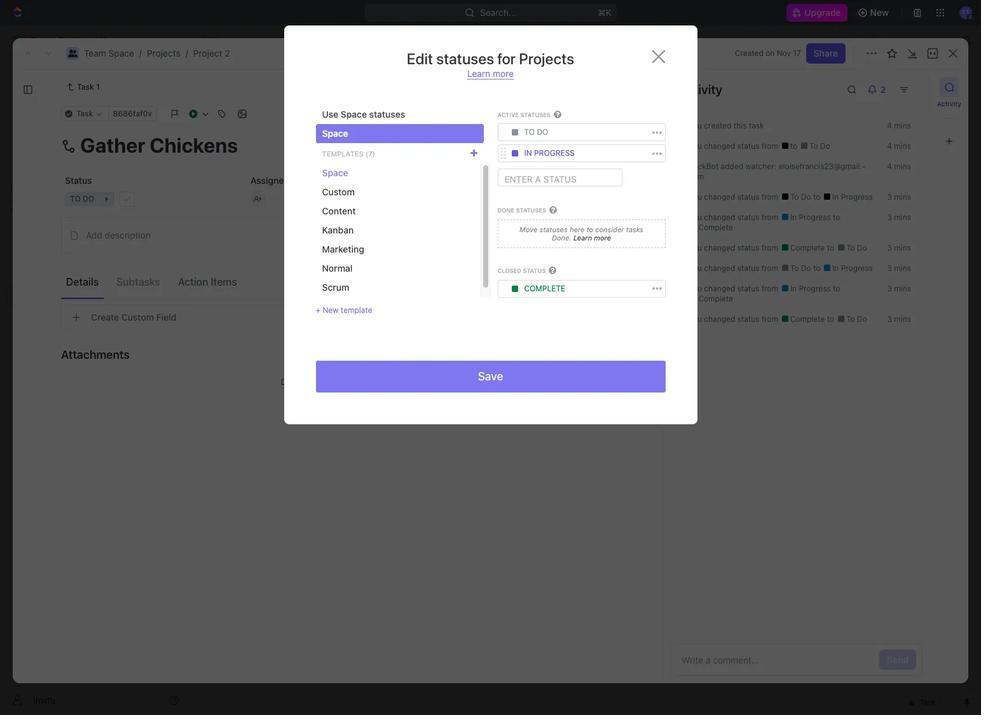 Task type: vqa. For each thing, say whether or not it's contained in the screenshot.


Task type: locate. For each thing, give the bounding box(es) containing it.
(7)
[[366, 149, 376, 157]]

project 2
[[221, 76, 296, 97]]

3 mins from the top
[[895, 162, 912, 171]]

normal
[[322, 263, 353, 274]]

0 horizontal spatial add task button
[[251, 263, 299, 279]]

6 3 from the top
[[888, 314, 893, 324]]

Enter a status text field
[[505, 169, 616, 187]]

Edit task name text field
[[61, 133, 608, 157]]

space
[[238, 35, 264, 46], [109, 48, 134, 59], [341, 109, 367, 120], [322, 128, 348, 139], [322, 167, 348, 178], [55, 248, 81, 258]]

add
[[890, 81, 907, 92], [342, 179, 357, 189], [86, 230, 102, 241], [256, 265, 273, 276]]

projects
[[147, 48, 181, 59], [519, 50, 575, 67], [38, 269, 72, 280]]

6 changed from the top
[[705, 284, 736, 293]]

0 vertical spatial more
[[493, 68, 514, 79]]

add down the task 2
[[256, 265, 273, 276]]

0 vertical spatial team space
[[214, 35, 264, 46]]

status
[[738, 141, 760, 151], [738, 192, 760, 202], [738, 213, 760, 222], [738, 243, 760, 253], [738, 263, 760, 273], [523, 267, 546, 274], [738, 284, 760, 293], [738, 314, 760, 324]]

project up project 2
[[193, 48, 223, 59]]

3 changed status from from the top
[[703, 213, 781, 222]]

1 horizontal spatial custom
[[322, 186, 355, 197]]

team space up details button
[[31, 248, 81, 258]]

closed
[[498, 267, 522, 274]]

0 vertical spatial team
[[214, 35, 236, 46]]

learn more link
[[468, 68, 514, 80], [572, 234, 612, 242]]

1 vertical spatial 4
[[888, 141, 893, 151]]

1 vertical spatial custom
[[121, 312, 154, 323]]

active statuses
[[498, 111, 551, 118]]

5 3 mins from the top
[[888, 284, 912, 293]]

3 mins
[[888, 192, 912, 202], [888, 213, 912, 222], [888, 243, 912, 253], [888, 263, 912, 273], [888, 284, 912, 293], [888, 314, 912, 324]]

action
[[178, 276, 208, 287]]

4 mins from the top
[[895, 192, 912, 202]]

task 1
[[77, 82, 100, 92]]

dropdown menu image
[[512, 129, 518, 136], [512, 150, 518, 157]]

8686faf0v button
[[108, 106, 157, 122]]

1 mins from the top
[[895, 121, 912, 130]]

1 vertical spatial here
[[336, 377, 352, 387]]

statuses up done.
[[540, 225, 568, 233]]

dropdown menu image for in progress
[[512, 150, 518, 157]]

0 vertical spatial share
[[829, 35, 853, 46]]

0 horizontal spatial learn
[[468, 68, 491, 79]]

1 changed status from from the top
[[703, 141, 781, 151]]

0 vertical spatial add task
[[890, 81, 928, 92]]

/
[[270, 35, 272, 46], [139, 48, 142, 59], [186, 48, 188, 59]]

1 horizontal spatial projects
[[147, 48, 181, 59]]

0 vertical spatial team space, , element
[[201, 36, 211, 46]]

1 horizontal spatial here
[[570, 225, 585, 233]]

0 horizontal spatial custom
[[121, 312, 154, 323]]

0 vertical spatial learn more link
[[468, 68, 514, 80]]

project
[[193, 48, 223, 59], [221, 76, 278, 97]]

2 vertical spatial 4 mins
[[888, 162, 912, 171]]

share right 17
[[814, 48, 839, 59]]

4 mins for added watcher:
[[888, 162, 912, 171]]

dropdown menu image left assignees
[[512, 150, 518, 157]]

1 vertical spatial learn
[[574, 234, 593, 242]]

done statuses
[[498, 207, 547, 214]]

share
[[829, 35, 853, 46], [814, 48, 839, 59]]

upgrade link
[[787, 4, 848, 22]]

2 horizontal spatial add task button
[[882, 77, 936, 97]]

content
[[322, 206, 356, 216]]

1 vertical spatial team space, , element
[[11, 247, 24, 260]]

2
[[225, 48, 230, 59], [282, 76, 293, 97], [278, 243, 284, 254], [275, 301, 280, 311]]

2 horizontal spatial projects
[[519, 50, 575, 67]]

add task button up content
[[327, 177, 381, 192]]

add task down the task 2
[[256, 265, 294, 276]]

more
[[493, 68, 514, 79], [595, 234, 612, 242]]

/ up project 2
[[270, 35, 272, 46]]

new
[[871, 7, 890, 18], [323, 305, 339, 315]]

5 changed status from from the top
[[703, 263, 781, 273]]

team space, , element up project 2 link
[[201, 36, 211, 46]]

task sidebar content section
[[663, 69, 930, 683]]

7 from from the top
[[762, 314, 779, 324]]

2 you from the top
[[689, 141, 703, 151]]

0 horizontal spatial more
[[493, 68, 514, 79]]

team down spaces
[[31, 248, 53, 258]]

edit statuses for projects dialog
[[284, 25, 698, 424]]

project up board
[[221, 76, 278, 97]]

add description
[[86, 230, 151, 241]]

0 vertical spatial add task button
[[882, 77, 936, 97]]

5 mins from the top
[[895, 213, 912, 222]]

0 vertical spatial custom
[[322, 186, 355, 197]]

hide
[[660, 149, 677, 158]]

1 4 from the top
[[888, 121, 893, 130]]

table link
[[384, 114, 409, 132]]

0 vertical spatial here
[[570, 225, 585, 233]]

0 horizontal spatial team space
[[31, 248, 81, 258]]

1 vertical spatial 4 mins
[[888, 141, 912, 151]]

6 you from the top
[[689, 263, 703, 273]]

4 3 from the top
[[888, 263, 893, 273]]

1 vertical spatial projects link
[[38, 265, 149, 285]]

statuses inside move statuses here to consider tasks done.
[[540, 225, 568, 233]]

1 vertical spatial project
[[221, 76, 278, 97]]

board
[[237, 117, 262, 128]]

dashboards
[[31, 131, 80, 142]]

2 to complete from the top
[[697, 284, 841, 304]]

progress
[[535, 148, 575, 158], [246, 179, 287, 189], [842, 192, 874, 202], [800, 213, 831, 222], [842, 263, 874, 273], [800, 284, 831, 293]]

2 dropdown menu image from the top
[[512, 150, 518, 157]]

new up automations
[[871, 7, 890, 18]]

inbox
[[31, 88, 53, 99]]

space inside sidebar navigation
[[55, 248, 81, 258]]

statuses for active
[[521, 111, 551, 118]]

team up home link
[[84, 48, 106, 59]]

eloisefrancis23@gmail. com
[[689, 162, 866, 181]]

7 changed from the top
[[705, 314, 736, 324]]

done
[[498, 207, 515, 214]]

upgrade
[[805, 7, 842, 18]]

0 horizontal spatial team
[[31, 248, 53, 258]]

templates (7)
[[322, 149, 376, 157]]

0 vertical spatial dropdown menu image
[[512, 129, 518, 136]]

changed
[[705, 141, 736, 151], [705, 192, 736, 202], [705, 213, 736, 222], [705, 243, 736, 253], [705, 263, 736, 273], [705, 284, 736, 293], [705, 314, 736, 324]]

3 4 mins from the top
[[888, 162, 912, 171]]

1 changed from the top
[[705, 141, 736, 151]]

to do
[[525, 127, 549, 137], [808, 141, 831, 151], [789, 192, 814, 202], [845, 243, 868, 253], [789, 263, 814, 273], [236, 301, 260, 311], [845, 314, 868, 324]]

closed status
[[498, 267, 546, 274]]

2 horizontal spatial /
[[270, 35, 272, 46]]

projects inside edit statuses for projects learn more
[[519, 50, 575, 67]]

move
[[520, 225, 538, 233]]

2 4 from the top
[[888, 141, 893, 151]]

add task button
[[882, 77, 936, 97], [327, 177, 381, 192], [251, 263, 299, 279]]

0 vertical spatial 4 mins
[[888, 121, 912, 130]]

0 vertical spatial to complete
[[697, 213, 841, 232]]

2 from from the top
[[762, 192, 779, 202]]

/ left project 2 link
[[186, 48, 188, 59]]

custom up content
[[322, 186, 355, 197]]

1 vertical spatial team space
[[31, 248, 81, 258]]

0 vertical spatial 4
[[888, 121, 893, 130]]

task sidebar navigation tab list
[[936, 77, 964, 151]]

1 vertical spatial learn more link
[[572, 234, 612, 242]]

dropdown menu image down active
[[512, 129, 518, 136]]

calendar
[[325, 117, 363, 128]]

2 changed from the top
[[705, 192, 736, 202]]

gantt
[[432, 117, 456, 128]]

0 horizontal spatial activity
[[679, 82, 723, 97]]

1 horizontal spatial activity
[[938, 100, 962, 108]]

add up customize
[[890, 81, 907, 92]]

statuses left for
[[437, 50, 494, 67]]

complete
[[699, 223, 734, 232], [789, 243, 828, 253], [699, 294, 734, 304], [789, 314, 828, 324]]

2 3 mins from the top
[[888, 213, 912, 222]]

5 changed from the top
[[705, 263, 736, 273]]

1 horizontal spatial add task
[[342, 179, 376, 189]]

create custom field
[[91, 312, 177, 323]]

customize button
[[857, 114, 922, 132]]

1 horizontal spatial team
[[84, 48, 106, 59]]

0 horizontal spatial new
[[323, 305, 339, 315]]

hide button
[[655, 146, 683, 162]]

3 3 from the top
[[888, 243, 893, 253]]

1 4 mins from the top
[[888, 121, 912, 130]]

favorites
[[10, 185, 44, 194]]

Search tasks... text field
[[823, 144, 951, 164]]

learn inside edit statuses for projects learn more
[[468, 68, 491, 79]]

add task up customize
[[890, 81, 928, 92]]

add task button up customize
[[882, 77, 936, 97]]

9 mins from the top
[[895, 314, 912, 324]]

2 vertical spatial team
[[31, 248, 53, 258]]

task
[[909, 81, 928, 92], [77, 82, 94, 92], [359, 179, 376, 189], [256, 243, 276, 254], [275, 265, 294, 276]]

1 vertical spatial new
[[323, 305, 339, 315]]

here right files
[[336, 377, 352, 387]]

sidebar navigation
[[0, 25, 190, 715]]

team space link down add description
[[31, 243, 182, 263]]

3 from from the top
[[762, 213, 779, 222]]

1 vertical spatial add task button
[[327, 177, 381, 192]]

1 vertical spatial to complete
[[697, 284, 841, 304]]

1 horizontal spatial new
[[871, 7, 890, 18]]

1 horizontal spatial learn more link
[[572, 234, 612, 242]]

home link
[[5, 62, 185, 82]]

subtasks
[[117, 276, 160, 287]]

2 changed status from from the top
[[703, 192, 781, 202]]

statuses for edit
[[437, 50, 494, 67]]

projects link left project 2 link
[[147, 48, 181, 59]]

1 from from the top
[[762, 141, 779, 151]]

dropdown menu image for to do
[[512, 129, 518, 136]]

from
[[762, 141, 779, 151], [762, 192, 779, 202], [762, 213, 779, 222], [762, 243, 779, 253], [762, 263, 779, 273], [762, 284, 779, 293], [762, 314, 779, 324]]

2 4 mins from the top
[[888, 141, 912, 151]]

learn more link down consider
[[572, 234, 612, 242]]

0 horizontal spatial add task
[[256, 265, 294, 276]]

in progress
[[525, 148, 575, 158], [236, 179, 287, 189], [831, 192, 874, 202], [789, 213, 834, 222], [831, 263, 874, 273], [789, 284, 834, 293]]

add left description
[[86, 230, 102, 241]]

0 vertical spatial learn
[[468, 68, 491, 79]]

new right +
[[323, 305, 339, 315]]

team space link up project 2
[[198, 33, 267, 48]]

inbox link
[[5, 83, 185, 104]]

in inside edit statuses for projects 'dialog'
[[525, 148, 532, 158]]

add task button down the task 2
[[251, 263, 299, 279]]

to complete
[[697, 213, 841, 232], [697, 284, 841, 304]]

mins
[[895, 121, 912, 130], [895, 141, 912, 151], [895, 162, 912, 171], [895, 192, 912, 202], [895, 213, 912, 222], [895, 243, 912, 253], [895, 263, 912, 273], [895, 284, 912, 293], [895, 314, 912, 324]]

here up learn more
[[570, 225, 585, 233]]

add description button
[[66, 225, 604, 246]]

this
[[734, 121, 747, 130]]

1 vertical spatial add task
[[342, 179, 376, 189]]

team up project 2 link
[[214, 35, 236, 46]]

1 horizontal spatial team space, , element
[[201, 36, 211, 46]]

automations
[[873, 35, 926, 46]]

statuses up move at the right top of page
[[516, 207, 547, 214]]

team space, , element
[[201, 36, 211, 46], [11, 247, 24, 260]]

activity
[[679, 82, 723, 97], [938, 100, 962, 108]]

4 mins
[[888, 121, 912, 130], [888, 141, 912, 151], [888, 162, 912, 171]]

1 vertical spatial share
[[814, 48, 839, 59]]

learn more link down for
[[468, 68, 514, 80]]

1 to complete from the top
[[697, 213, 841, 232]]

/ up home link
[[139, 48, 142, 59]]

tree
[[5, 221, 185, 393]]

3 4 from the top
[[888, 162, 893, 171]]

0 vertical spatial activity
[[679, 82, 723, 97]]

to
[[525, 127, 535, 137], [791, 141, 800, 151], [810, 141, 819, 151], [292, 175, 300, 186], [791, 192, 800, 202], [814, 192, 823, 202], [834, 213, 841, 222], [587, 225, 594, 233], [828, 243, 837, 253], [847, 243, 856, 253], [791, 263, 800, 273], [814, 263, 823, 273], [834, 284, 841, 293], [236, 301, 247, 311], [828, 314, 837, 324], [847, 314, 856, 324], [354, 377, 361, 387]]

do
[[537, 127, 549, 137], [821, 141, 831, 151], [802, 192, 812, 202], [858, 243, 868, 253], [802, 263, 812, 273], [249, 301, 260, 311], [858, 314, 868, 324]]

in progress inside edit statuses for projects 'dialog'
[[525, 148, 575, 158]]

assigned to
[[251, 175, 300, 186]]

templates
[[322, 149, 364, 157]]

1 vertical spatial dropdown menu image
[[512, 150, 518, 157]]

2 vertical spatial 4
[[888, 162, 893, 171]]

4
[[888, 121, 893, 130], [888, 141, 893, 151], [888, 162, 893, 171]]

status inside 'dialog'
[[523, 267, 546, 274]]

new inside 'button'
[[871, 7, 890, 18]]

add task down the templates (7)
[[342, 179, 376, 189]]

1 horizontal spatial more
[[595, 234, 612, 242]]

team space up project 2 link
[[214, 35, 264, 46]]

statuses right active
[[521, 111, 551, 118]]

for
[[498, 50, 516, 67]]

create
[[91, 312, 119, 323]]

2 horizontal spatial add task
[[890, 81, 928, 92]]

0 vertical spatial new
[[871, 7, 890, 18]]

1 dropdown menu image from the top
[[512, 129, 518, 136]]

template
[[341, 305, 373, 315]]

custom inside edit statuses for projects 'dialog'
[[322, 186, 355, 197]]

0 horizontal spatial team space, , element
[[11, 247, 24, 260]]

projects link up create
[[38, 265, 149, 285]]

5 you from the top
[[689, 243, 703, 253]]

share button down upgrade
[[821, 31, 861, 51]]

tasks
[[627, 225, 644, 233]]

2 vertical spatial add task
[[256, 265, 294, 276]]

space up details on the left top of page
[[55, 248, 81, 258]]

more down for
[[493, 68, 514, 79]]

share down upgrade
[[829, 35, 853, 46]]

custom
[[322, 186, 355, 197], [121, 312, 154, 323]]

1 vertical spatial activity
[[938, 100, 962, 108]]

0 vertical spatial projects link
[[147, 48, 181, 59]]

more down consider
[[595, 234, 612, 242]]

share for "share" button under upgrade
[[829, 35, 853, 46]]

custom left field
[[121, 312, 154, 323]]

team inside sidebar navigation
[[31, 248, 53, 258]]

team space, , element down spaces
[[11, 247, 24, 260]]

+ new template
[[316, 305, 373, 315]]

0 horizontal spatial projects
[[38, 269, 72, 280]]

here
[[570, 225, 585, 233], [336, 377, 352, 387]]

statuses inside edit statuses for projects learn more
[[437, 50, 494, 67]]

tree containing team space
[[5, 221, 185, 393]]



Task type: describe. For each thing, give the bounding box(es) containing it.
use
[[322, 109, 339, 120]]

statuses for move
[[540, 225, 568, 233]]

project 2 link
[[193, 48, 230, 59]]

1
[[96, 82, 100, 92]]

details button
[[61, 270, 104, 293]]

add task for the bottommost the add task button
[[256, 265, 294, 276]]

custom inside button
[[121, 312, 154, 323]]

save button
[[316, 361, 666, 393]]

share for "share" button to the right of 17
[[814, 48, 839, 59]]

to inside move statuses here to consider tasks done.
[[587, 225, 594, 233]]

0 vertical spatial project
[[193, 48, 223, 59]]

eloisefrancis23@gmail.
[[779, 162, 866, 171]]

details
[[66, 276, 99, 287]]

subtasks button
[[111, 270, 165, 293]]

8 mins from the top
[[895, 284, 912, 293]]

action items button
[[173, 270, 242, 293]]

0 horizontal spatial here
[[336, 377, 352, 387]]

6 mins from the top
[[895, 243, 912, 253]]

projects for for
[[519, 50, 575, 67]]

assignees button
[[514, 146, 574, 162]]

learn more
[[572, 234, 612, 242]]

assignees
[[530, 149, 568, 158]]

team space inside sidebar navigation
[[31, 248, 81, 258]]

team space / projects / project 2
[[84, 48, 230, 59]]

share button right 17
[[807, 43, 846, 64]]

space down templates
[[322, 167, 348, 178]]

added
[[721, 162, 744, 171]]

6 changed status from from the top
[[703, 284, 781, 293]]

task
[[750, 121, 765, 130]]

3 3 mins from the top
[[888, 243, 912, 253]]

4 changed from the top
[[705, 243, 736, 253]]

4 for changed status from
[[888, 141, 893, 151]]

board link
[[235, 114, 262, 132]]

more inside edit statuses for projects learn more
[[493, 68, 514, 79]]

progress inside edit statuses for projects 'dialog'
[[535, 148, 575, 158]]

assigned
[[251, 175, 290, 186]]

on
[[766, 48, 775, 58]]

0 horizontal spatial /
[[139, 48, 142, 59]]

user group image
[[68, 50, 77, 57]]

6 from from the top
[[762, 284, 779, 293]]

4 for added watcher:
[[888, 162, 893, 171]]

5 3 from the top
[[888, 284, 893, 293]]

use space statuses
[[322, 109, 405, 120]]

active
[[498, 111, 519, 118]]

add up content
[[342, 179, 357, 189]]

1 horizontal spatial add task button
[[327, 177, 381, 192]]

task 2
[[256, 243, 284, 254]]

0 horizontal spatial learn more link
[[468, 68, 514, 80]]

space up home link
[[109, 48, 134, 59]]

2 mins from the top
[[895, 141, 912, 151]]

add task for the rightmost the add task button
[[890, 81, 928, 92]]

you created this task
[[689, 121, 765, 130]]

home
[[31, 66, 55, 77]]

search...
[[480, 7, 517, 18]]

space right use on the left of page
[[341, 109, 367, 120]]

your
[[301, 377, 317, 387]]

field
[[156, 312, 177, 323]]

drop
[[281, 377, 299, 387]]

⌘k
[[598, 7, 612, 18]]

gantt link
[[430, 114, 456, 132]]

3 changed from the top
[[705, 213, 736, 222]]

team space link inside tree
[[31, 243, 182, 263]]

team space, , element inside sidebar navigation
[[11, 247, 24, 260]]

edit
[[407, 50, 433, 67]]

items
[[211, 276, 237, 287]]

tree inside sidebar navigation
[[5, 221, 185, 393]]

1 vertical spatial more
[[595, 234, 612, 242]]

1 vertical spatial team
[[84, 48, 106, 59]]

created on nov 17
[[736, 48, 802, 58]]

new button
[[853, 3, 897, 23]]

1 horizontal spatial learn
[[574, 234, 593, 242]]

dashboards link
[[5, 127, 185, 147]]

task 1 link
[[61, 80, 105, 95]]

send button
[[880, 650, 917, 670]]

drop your files here to
[[281, 377, 361, 387]]

scrum
[[322, 282, 350, 293]]

1 you from the top
[[689, 121, 703, 130]]

clickbot
[[689, 162, 719, 171]]

4 mins for changed status from
[[888, 141, 912, 151]]

activity inside task sidebar content section
[[679, 82, 723, 97]]

attachments button
[[61, 339, 608, 370]]

created
[[736, 48, 764, 58]]

here inside move statuses here to consider tasks done.
[[570, 225, 585, 233]]

action items
[[178, 276, 237, 287]]

7 changed status from from the top
[[703, 314, 781, 324]]

added watcher:
[[719, 162, 779, 171]]

nov
[[777, 48, 792, 58]]

5 from from the top
[[762, 263, 779, 273]]

statuses up (7) at the top left of page
[[369, 109, 405, 120]]

marketing
[[322, 244, 365, 255]]

calendar link
[[322, 114, 363, 132]]

kanban
[[322, 225, 354, 235]]

to do inside edit statuses for projects 'dialog'
[[525, 127, 549, 137]]

2 horizontal spatial team
[[214, 35, 236, 46]]

statuses for done
[[516, 207, 547, 214]]

status
[[65, 175, 92, 186]]

projects inside projects link
[[38, 269, 72, 280]]

2 3 from the top
[[888, 213, 893, 222]]

task 2 link
[[253, 240, 441, 258]]

space down use on the left of page
[[322, 128, 348, 139]]

new inside edit statuses for projects 'dialog'
[[323, 305, 339, 315]]

favorites button
[[5, 182, 49, 197]]

attachments
[[61, 348, 130, 361]]

table
[[386, 117, 409, 128]]

com
[[689, 162, 866, 181]]

1 3 from the top
[[888, 192, 893, 202]]

spaces
[[10, 206, 37, 216]]

1 3 mins from the top
[[888, 192, 912, 202]]

move statuses here to consider tasks done.
[[520, 225, 644, 242]]

send
[[888, 654, 909, 665]]

description
[[105, 230, 151, 241]]

7 you from the top
[[689, 284, 703, 293]]

created
[[705, 121, 732, 130]]

complete
[[525, 284, 566, 293]]

done.
[[552, 234, 572, 242]]

2 vertical spatial add task button
[[251, 263, 299, 279]]

8686faf0v
[[113, 109, 152, 118]]

do inside edit statuses for projects 'dialog'
[[537, 127, 549, 137]]

4 changed status from from the top
[[703, 243, 781, 253]]

files
[[319, 377, 334, 387]]

17
[[794, 48, 802, 58]]

+
[[316, 305, 321, 315]]

8 you from the top
[[689, 314, 703, 324]]

1 horizontal spatial team space
[[214, 35, 264, 46]]

automations button
[[866, 31, 932, 50]]

create custom field button
[[61, 305, 608, 330]]

7 mins from the top
[[895, 263, 912, 273]]

1 horizontal spatial /
[[186, 48, 188, 59]]

projects for /
[[147, 48, 181, 59]]

team space link up home link
[[84, 48, 134, 59]]

4 you from the top
[[689, 213, 703, 222]]

6 3 mins from the top
[[888, 314, 912, 324]]

4 3 mins from the top
[[888, 263, 912, 273]]

space up project 2
[[238, 35, 264, 46]]

customize
[[874, 117, 918, 128]]

3 you from the top
[[689, 192, 703, 202]]

consider
[[596, 225, 625, 233]]

activity inside 'task sidebar navigation' tab list
[[938, 100, 962, 108]]

4 from from the top
[[762, 243, 779, 253]]



